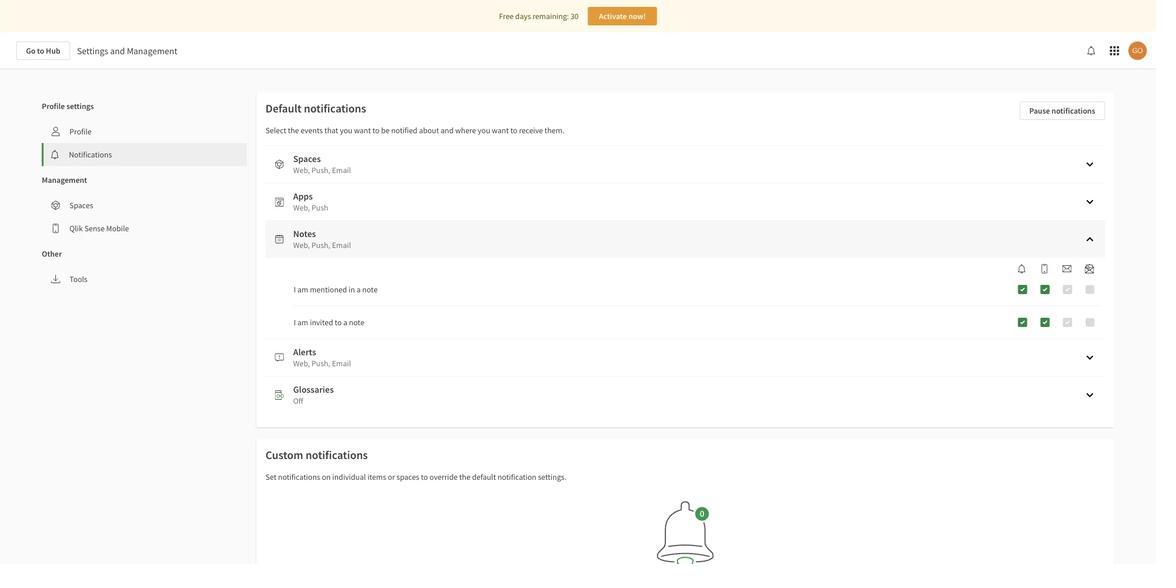 Task type: describe. For each thing, give the bounding box(es) containing it.
to right invited
[[335, 317, 342, 328]]

free
[[499, 11, 514, 21]]

web, for apps
[[293, 202, 310, 213]]

profile for profile
[[70, 126, 92, 137]]

go to hub
[[26, 46, 60, 56]]

1 vertical spatial the
[[460, 472, 471, 482]]

custom
[[266, 448, 303, 462]]

push notifications in qlik sense mobile element
[[1036, 264, 1054, 273]]

notifications for custom
[[306, 448, 368, 462]]

note for i am mentioned in a note
[[363, 284, 378, 295]]

a for in
[[357, 284, 361, 295]]

where
[[455, 125, 476, 136]]

default
[[472, 472, 496, 482]]

items
[[368, 472, 386, 482]]

0 horizontal spatial management
[[42, 175, 87, 185]]

web, for spaces
[[293, 165, 310, 175]]

that
[[325, 125, 338, 136]]

tools link
[[42, 268, 247, 291]]

qlik sense mobile link
[[42, 217, 247, 240]]

individual
[[332, 472, 366, 482]]

about
[[419, 125, 439, 136]]

profile link
[[42, 120, 247, 143]]

to left receive
[[511, 125, 518, 136]]

mobile
[[106, 223, 129, 234]]

am for invited
[[298, 317, 308, 328]]

email for notes
[[332, 240, 351, 250]]

receive
[[519, 125, 543, 136]]

notifications bundled in a daily email digest image
[[1085, 264, 1095, 273]]

notifications when using qlik sense in a browser element
[[1013, 264, 1032, 273]]

glossaries
[[293, 384, 334, 395]]

notifications for pause
[[1052, 106, 1096, 116]]

notifications
[[69, 149, 112, 160]]

profile for profile settings
[[42, 101, 65, 111]]

on
[[322, 472, 331, 482]]

override
[[430, 472, 458, 482]]

activate now!
[[599, 11, 646, 21]]

notifications bundled in a daily email digest element
[[1081, 264, 1099, 273]]

notes
[[293, 228, 316, 239]]

notifications sent to your email element
[[1058, 264, 1077, 273]]

set notifications on individual items or spaces to override the default notification settings.
[[266, 472, 567, 482]]

default
[[266, 101, 302, 116]]

notifications for set
[[278, 472, 320, 482]]

am for mentioned
[[298, 284, 308, 295]]

0 horizontal spatial and
[[110, 45, 125, 57]]

spaces
[[397, 472, 420, 482]]

them.
[[545, 125, 565, 136]]

1 horizontal spatial management
[[127, 45, 177, 57]]

to right "spaces"
[[421, 472, 428, 482]]

spaces link
[[42, 194, 247, 217]]

pause
[[1030, 106, 1051, 116]]

push notifications in qlik sense mobile image
[[1040, 264, 1050, 273]]

to right 'go'
[[37, 46, 44, 56]]

i am mentioned in a note
[[294, 284, 378, 295]]

push
[[312, 202, 328, 213]]

notifications when using qlik sense in a browser image
[[1018, 264, 1027, 273]]

settings.
[[538, 472, 567, 482]]

note for i am invited to a note
[[349, 317, 365, 328]]

push, for spaces
[[312, 165, 330, 175]]

1 you from the left
[[340, 125, 353, 136]]

remaining:
[[533, 11, 569, 21]]

sense
[[85, 223, 105, 234]]



Task type: vqa. For each thing, say whether or not it's contained in the screenshot.
Community
no



Task type: locate. For each thing, give the bounding box(es) containing it.
am left invited
[[298, 317, 308, 328]]

apps
[[293, 190, 313, 202]]

push, down notes
[[312, 240, 330, 250]]

spaces inside spaces link
[[70, 200, 93, 211]]

0 vertical spatial note
[[363, 284, 378, 295]]

note right in
[[363, 284, 378, 295]]

1 am from the top
[[298, 284, 308, 295]]

0 vertical spatial profile
[[42, 101, 65, 111]]

1 vertical spatial email
[[332, 240, 351, 250]]

2 am from the top
[[298, 317, 308, 328]]

1 vertical spatial spaces
[[70, 200, 93, 211]]

set
[[266, 472, 277, 482]]

0 horizontal spatial profile
[[42, 101, 65, 111]]

0 vertical spatial am
[[298, 284, 308, 295]]

the left 'default' at the left bottom
[[460, 472, 471, 482]]

be
[[381, 125, 390, 136]]

and
[[110, 45, 125, 57], [441, 125, 454, 136]]

2 vertical spatial push,
[[312, 358, 330, 369]]

free days remaining: 30
[[499, 11, 579, 21]]

qlik
[[70, 223, 83, 234]]

i left mentioned on the left of page
[[294, 284, 296, 295]]

to
[[37, 46, 44, 56], [373, 125, 380, 136], [511, 125, 518, 136], [335, 317, 342, 328], [421, 472, 428, 482]]

profile up notifications
[[70, 126, 92, 137]]

notes web, push, email
[[293, 228, 351, 250]]

want
[[354, 125, 371, 136], [492, 125, 509, 136]]

invited
[[310, 317, 333, 328]]

spaces up qlik
[[70, 200, 93, 211]]

2 email from the top
[[332, 240, 351, 250]]

profile left settings
[[42, 101, 65, 111]]

hub
[[46, 46, 60, 56]]

notifications inside button
[[1052, 106, 1096, 116]]

events
[[301, 125, 323, 136]]

spaces
[[293, 153, 321, 164], [70, 200, 93, 211]]

notifications down custom in the left bottom of the page
[[278, 472, 320, 482]]

mentioned
[[310, 284, 347, 295]]

2 vertical spatial email
[[332, 358, 351, 369]]

qlik sense mobile
[[70, 223, 129, 234]]

you
[[340, 125, 353, 136], [478, 125, 491, 136]]

3 email from the top
[[332, 358, 351, 369]]

go to hub link
[[16, 42, 70, 60]]

0 horizontal spatial you
[[340, 125, 353, 136]]

0 vertical spatial i
[[294, 284, 296, 295]]

web, for alerts
[[293, 358, 310, 369]]

a right in
[[357, 284, 361, 295]]

1 vertical spatial management
[[42, 175, 87, 185]]

the right select
[[288, 125, 299, 136]]

1 horizontal spatial you
[[478, 125, 491, 136]]

0 horizontal spatial spaces
[[70, 200, 93, 211]]

1 horizontal spatial want
[[492, 125, 509, 136]]

push,
[[312, 165, 330, 175], [312, 240, 330, 250], [312, 358, 330, 369]]

go
[[26, 46, 35, 56]]

profile settings
[[42, 101, 94, 111]]

web, down alerts
[[293, 358, 310, 369]]

tools
[[70, 274, 88, 284]]

and right about
[[441, 125, 454, 136]]

web, down apps in the left top of the page
[[293, 202, 310, 213]]

1 vertical spatial and
[[441, 125, 454, 136]]

spaces web, push, email
[[293, 153, 351, 175]]

and right settings
[[110, 45, 125, 57]]

1 horizontal spatial and
[[441, 125, 454, 136]]

1 vertical spatial i
[[294, 317, 296, 328]]

30
[[571, 11, 579, 21]]

email down that at the left top of page
[[332, 165, 351, 175]]

management
[[127, 45, 177, 57], [42, 175, 87, 185]]

2 you from the left
[[478, 125, 491, 136]]

1 web, from the top
[[293, 165, 310, 175]]

a right invited
[[344, 317, 348, 328]]

email for alerts
[[332, 358, 351, 369]]

0 vertical spatial email
[[332, 165, 351, 175]]

email inside alerts web, push, email
[[332, 358, 351, 369]]

1 vertical spatial push,
[[312, 240, 330, 250]]

push, up apps in the left top of the page
[[312, 165, 330, 175]]

pause notifications
[[1030, 106, 1096, 116]]

i am invited to a note
[[294, 317, 365, 328]]

1 push, from the top
[[312, 165, 330, 175]]

push, for notes
[[312, 240, 330, 250]]

alerts web, push, email
[[293, 346, 351, 369]]

settings and management
[[77, 45, 177, 57]]

a
[[357, 284, 361, 295], [344, 317, 348, 328]]

spaces inside spaces web, push, email
[[293, 153, 321, 164]]

activate
[[599, 11, 627, 21]]

email inside notes web, push, email
[[332, 240, 351, 250]]

to left be
[[373, 125, 380, 136]]

push, inside alerts web, push, email
[[312, 358, 330, 369]]

0 horizontal spatial want
[[354, 125, 371, 136]]

notifications link
[[44, 143, 247, 166]]

0 vertical spatial a
[[357, 284, 361, 295]]

2 push, from the top
[[312, 240, 330, 250]]

1 vertical spatial profile
[[70, 126, 92, 137]]

default notifications
[[266, 101, 366, 116]]

select
[[266, 125, 286, 136]]

web, inside notes web, push, email
[[293, 240, 310, 250]]

in
[[349, 284, 355, 295]]

push, inside notes web, push, email
[[312, 240, 330, 250]]

1 horizontal spatial spaces
[[293, 153, 321, 164]]

note
[[363, 284, 378, 295], [349, 317, 365, 328]]

custom notifications
[[266, 448, 368, 462]]

0 horizontal spatial the
[[288, 125, 299, 136]]

the
[[288, 125, 299, 136], [460, 472, 471, 482]]

glossaries off
[[293, 384, 334, 406]]

push, inside spaces web, push, email
[[312, 165, 330, 175]]

pause notifications button
[[1020, 102, 1106, 120]]

3 web, from the top
[[293, 240, 310, 250]]

alerts
[[293, 346, 316, 358]]

3 push, from the top
[[312, 358, 330, 369]]

settings
[[77, 45, 108, 57]]

email up glossaries on the bottom left of the page
[[332, 358, 351, 369]]

apps web, push
[[293, 190, 328, 213]]

0 vertical spatial management
[[127, 45, 177, 57]]

1 vertical spatial note
[[349, 317, 365, 328]]

4 web, from the top
[[293, 358, 310, 369]]

email
[[332, 165, 351, 175], [332, 240, 351, 250], [332, 358, 351, 369]]

or
[[388, 472, 395, 482]]

am left mentioned on the left of page
[[298, 284, 308, 295]]

other
[[42, 249, 62, 259]]

now!
[[629, 11, 646, 21]]

0 vertical spatial push,
[[312, 165, 330, 175]]

push, for alerts
[[312, 358, 330, 369]]

email for spaces
[[332, 165, 351, 175]]

email inside spaces web, push, email
[[332, 165, 351, 175]]

spaces for spaces
[[70, 200, 93, 211]]

notifications for default
[[304, 101, 366, 116]]

i for i am invited to a note
[[294, 317, 296, 328]]

notifications right pause
[[1052, 106, 1096, 116]]

notification
[[498, 472, 537, 482]]

days
[[516, 11, 531, 21]]

settings
[[66, 101, 94, 111]]

spaces down events
[[293, 153, 321, 164]]

notifications up on
[[306, 448, 368, 462]]

notifications up that at the left top of page
[[304, 101, 366, 116]]

2 web, from the top
[[293, 202, 310, 213]]

0 vertical spatial spaces
[[293, 153, 321, 164]]

am
[[298, 284, 308, 295], [298, 317, 308, 328]]

1 vertical spatial a
[[344, 317, 348, 328]]

1 horizontal spatial a
[[357, 284, 361, 295]]

web, for notes
[[293, 240, 310, 250]]

spaces for spaces web, push, email
[[293, 153, 321, 164]]

web, up apps in the left top of the page
[[293, 165, 310, 175]]

0 vertical spatial the
[[288, 125, 299, 136]]

1 want from the left
[[354, 125, 371, 136]]

i left invited
[[294, 317, 296, 328]]

web,
[[293, 165, 310, 175], [293, 202, 310, 213], [293, 240, 310, 250], [293, 358, 310, 369]]

2 i from the top
[[294, 317, 296, 328]]

a for to
[[344, 317, 348, 328]]

want left be
[[354, 125, 371, 136]]

web, inside apps web, push
[[293, 202, 310, 213]]

1 email from the top
[[332, 165, 351, 175]]

note down in
[[349, 317, 365, 328]]

activate now! link
[[588, 7, 657, 25]]

want left receive
[[492, 125, 509, 136]]

push, down alerts
[[312, 358, 330, 369]]

email up i am mentioned in a note
[[332, 240, 351, 250]]

1 vertical spatial am
[[298, 317, 308, 328]]

off
[[293, 396, 303, 406]]

0 horizontal spatial a
[[344, 317, 348, 328]]

1 i from the top
[[294, 284, 296, 295]]

gary orlando image
[[1129, 42, 1147, 60]]

web, inside alerts web, push, email
[[293, 358, 310, 369]]

i for i am mentioned in a note
[[294, 284, 296, 295]]

you right that at the left top of page
[[340, 125, 353, 136]]

2 want from the left
[[492, 125, 509, 136]]

notifications
[[304, 101, 366, 116], [1052, 106, 1096, 116], [306, 448, 368, 462], [278, 472, 320, 482]]

profile
[[42, 101, 65, 111], [70, 126, 92, 137]]

select the events that you want to be notified about and where you want to receive them.
[[266, 125, 565, 136]]

notifications sent to your email image
[[1063, 264, 1072, 273]]

you right where
[[478, 125, 491, 136]]

1 horizontal spatial the
[[460, 472, 471, 482]]

web, down notes
[[293, 240, 310, 250]]

0 vertical spatial and
[[110, 45, 125, 57]]

1 horizontal spatial profile
[[70, 126, 92, 137]]

notified
[[391, 125, 418, 136]]

i
[[294, 284, 296, 295], [294, 317, 296, 328]]

web, inside spaces web, push, email
[[293, 165, 310, 175]]



